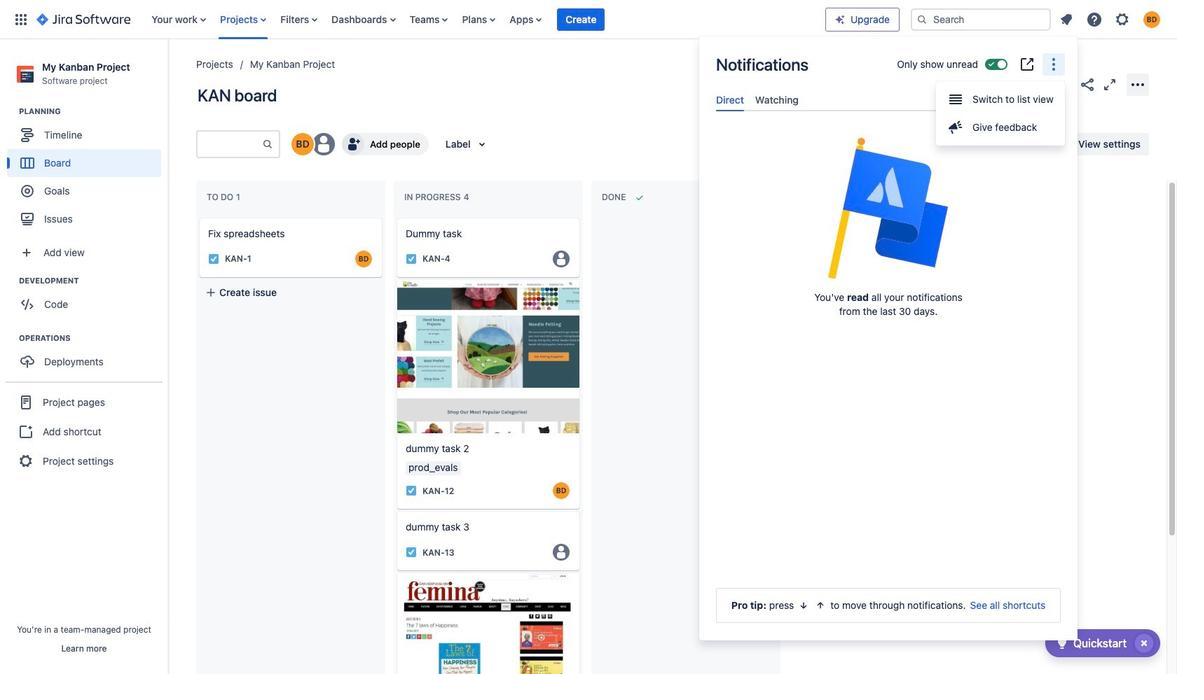 Task type: locate. For each thing, give the bounding box(es) containing it.
settings image
[[1114, 11, 1131, 28]]

dismiss quickstart image
[[1133, 633, 1155, 655]]

0 vertical spatial task image
[[208, 254, 219, 265]]

in progress element
[[404, 192, 472, 203]]

star kan board image
[[1057, 76, 1073, 93]]

Search field
[[911, 8, 1051, 30]]

jira software image
[[36, 11, 130, 28], [36, 11, 130, 28]]

None search field
[[911, 8, 1051, 30]]

0 vertical spatial heading
[[19, 106, 167, 117]]

1 horizontal spatial task image
[[406, 547, 417, 559]]

enter full screen image
[[1101, 76, 1118, 93]]

dialog
[[699, 36, 1078, 641]]

2 heading from the top
[[19, 275, 167, 287]]

appswitcher icon image
[[13, 11, 29, 28]]

primary element
[[8, 0, 825, 39]]

heading
[[19, 106, 167, 117], [19, 275, 167, 287], [19, 333, 167, 344]]

banner
[[0, 0, 1177, 39]]

development image
[[2, 273, 19, 289]]

group
[[936, 81, 1065, 146], [7, 106, 167, 238], [7, 275, 167, 323], [7, 333, 167, 381], [6, 382, 163, 481]]

list item
[[557, 0, 605, 39]]

arrow down image
[[798, 600, 809, 612]]

add people image
[[345, 136, 362, 153]]

group for operations icon
[[7, 333, 167, 381]]

task image
[[208, 254, 219, 265], [406, 547, 417, 559]]

1 vertical spatial task image
[[406, 547, 417, 559]]

list
[[144, 0, 825, 39], [1054, 7, 1169, 32]]

1 task image from the top
[[406, 254, 417, 265]]

1 vertical spatial heading
[[19, 275, 167, 287]]

1 vertical spatial task image
[[406, 486, 417, 497]]

3 heading from the top
[[19, 333, 167, 344]]

1 heading from the top
[[19, 106, 167, 117]]

heading for planning image group
[[19, 106, 167, 117]]

more image
[[1045, 56, 1062, 73]]

0 vertical spatial task image
[[406, 254, 417, 265]]

group for development image
[[7, 275, 167, 323]]

import image
[[890, 136, 907, 153]]

0 horizontal spatial task image
[[208, 254, 219, 265]]

2 vertical spatial heading
[[19, 333, 167, 344]]

2 task image from the top
[[406, 486, 417, 497]]

tab list
[[710, 88, 1066, 112]]

tab panel
[[710, 112, 1066, 124]]

task image
[[406, 254, 417, 265], [406, 486, 417, 497]]



Task type: vqa. For each thing, say whether or not it's contained in the screenshot.
Settings icon
yes



Task type: describe. For each thing, give the bounding box(es) containing it.
operations image
[[2, 330, 19, 347]]

sidebar navigation image
[[153, 56, 184, 84]]

search image
[[916, 14, 928, 25]]

arrow up image
[[815, 600, 826, 612]]

heading for group related to operations icon
[[19, 333, 167, 344]]

goal image
[[21, 185, 34, 198]]

more actions image
[[1129, 76, 1146, 93]]

your profile and settings image
[[1143, 11, 1160, 28]]

0 horizontal spatial list
[[144, 0, 825, 39]]

heading for development image's group
[[19, 275, 167, 287]]

group for planning image
[[7, 106, 167, 238]]

planning image
[[2, 103, 19, 120]]

notifications image
[[1058, 11, 1075, 28]]

Search this board text field
[[198, 132, 262, 157]]

check image
[[1054, 635, 1070, 652]]

create issue image
[[387, 209, 404, 226]]

to do element
[[207, 192, 243, 203]]

open notifications in a new tab image
[[1019, 56, 1035, 73]]

sidebar element
[[0, 39, 168, 675]]

1 horizontal spatial list
[[1054, 7, 1169, 32]]

help image
[[1086, 11, 1103, 28]]



